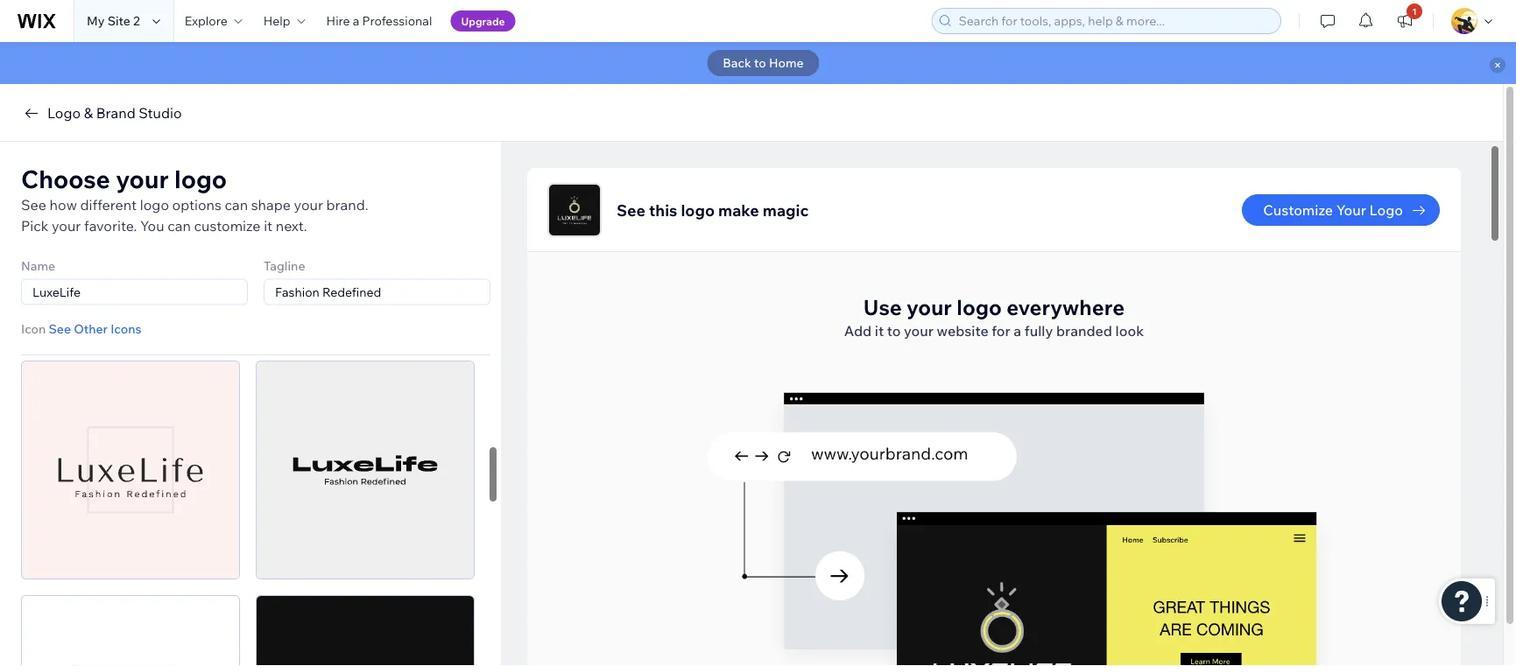 Task type: describe. For each thing, give the bounding box(es) containing it.
brand.
[[326, 196, 369, 214]]

add
[[844, 322, 872, 340]]

fully
[[1025, 322, 1053, 340]]

choose
[[21, 163, 110, 194]]

site
[[107, 13, 130, 28]]

favorite.
[[84, 217, 137, 235]]

logo inside "customize your logo" "button"
[[1370, 201, 1403, 219]]

hire a professional
[[326, 13, 432, 28]]

see this logo make magic
[[617, 200, 809, 220]]

magic
[[763, 200, 809, 220]]

professional
[[362, 13, 432, 28]]

your
[[1337, 201, 1367, 219]]

explore
[[185, 13, 228, 28]]

Search for tools, apps, help & more... field
[[954, 9, 1276, 33]]

back
[[723, 55, 752, 71]]

1 vertical spatial can
[[167, 217, 191, 235]]

your left website
[[904, 322, 934, 340]]

upgrade
[[461, 14, 505, 28]]

how
[[50, 196, 77, 214]]

hire
[[326, 13, 350, 28]]

to inside button
[[754, 55, 766, 71]]

other
[[74, 322, 108, 337]]

1 button
[[1386, 0, 1425, 42]]

your down how
[[52, 217, 81, 235]]

0 vertical spatial a
[[353, 13, 360, 28]]

icon see other icons
[[21, 322, 141, 337]]

you
[[140, 217, 164, 235]]

everywhere
[[1007, 294, 1125, 321]]

see other icons button
[[49, 322, 141, 337]]

a inside use your logo everywhere add it to your website for a fully branded look
[[1014, 322, 1022, 340]]

your up different
[[116, 163, 169, 194]]

next.
[[276, 217, 307, 235]]

customize your logo button
[[1242, 194, 1440, 226]]

customize
[[194, 217, 261, 235]]

to inside use your logo everywhere add it to your website for a fully branded look
[[887, 322, 901, 340]]

back to home
[[723, 55, 804, 71]]

it inside use your logo everywhere add it to your website for a fully branded look
[[875, 322, 884, 340]]

logo & brand studio button
[[21, 103, 182, 124]]

choose your logo see how different logo options can shape your brand. pick your favorite. you can customize it next.
[[21, 163, 369, 235]]

2 horizontal spatial see
[[617, 200, 646, 220]]



Task type: locate. For each thing, give the bounding box(es) containing it.
see up pick
[[21, 196, 46, 214]]

logo for use
[[957, 294, 1002, 321]]

studio
[[139, 104, 182, 122]]

shape
[[251, 196, 291, 214]]

can up customize
[[225, 196, 248, 214]]

it down shape
[[264, 217, 273, 235]]

see left this
[[617, 200, 646, 220]]

0 vertical spatial to
[[754, 55, 766, 71]]

to down use
[[887, 322, 901, 340]]

1 horizontal spatial to
[[887, 322, 901, 340]]

your up next.
[[294, 196, 323, 214]]

1 horizontal spatial logo
[[1370, 201, 1403, 219]]

logo
[[47, 104, 81, 122], [1370, 201, 1403, 219]]

1 vertical spatial to
[[887, 322, 901, 340]]

it inside the choose your logo see how different logo options can shape your brand. pick your favorite. you can customize it next.
[[264, 217, 273, 235]]

my
[[87, 13, 105, 28]]

home
[[769, 55, 804, 71]]

0 horizontal spatial it
[[264, 217, 273, 235]]

pick
[[21, 217, 49, 235]]

branded
[[1056, 322, 1113, 340]]

use
[[864, 294, 902, 321]]

different
[[80, 196, 137, 214]]

hire a professional link
[[316, 0, 443, 42]]

0 vertical spatial can
[[225, 196, 248, 214]]

options
[[172, 196, 222, 214]]

None field
[[27, 280, 242, 304], [270, 280, 484, 304], [27, 280, 242, 304], [270, 280, 484, 304]]

can
[[225, 196, 248, 214], [167, 217, 191, 235]]

to
[[754, 55, 766, 71], [887, 322, 901, 340]]

customize
[[1263, 201, 1334, 219]]

customize your logo
[[1263, 201, 1403, 219]]

0 horizontal spatial logo
[[47, 104, 81, 122]]

your
[[116, 163, 169, 194], [294, 196, 323, 214], [52, 217, 81, 235], [907, 294, 952, 321], [904, 322, 934, 340]]

0 horizontal spatial see
[[21, 196, 46, 214]]

for
[[992, 322, 1011, 340]]

see inside the choose your logo see how different logo options can shape your brand. pick your favorite. you can customize it next.
[[21, 196, 46, 214]]

icons
[[111, 322, 141, 337]]

1 horizontal spatial can
[[225, 196, 248, 214]]

1 vertical spatial a
[[1014, 322, 1022, 340]]

0 horizontal spatial a
[[353, 13, 360, 28]]

0 horizontal spatial to
[[754, 55, 766, 71]]

brand
[[96, 104, 136, 122]]

1 vertical spatial logo
[[1370, 201, 1403, 219]]

help button
[[253, 0, 316, 42]]

a
[[353, 13, 360, 28], [1014, 322, 1022, 340]]

it right add
[[875, 322, 884, 340]]

can right you
[[167, 217, 191, 235]]

logo right your
[[1370, 201, 1403, 219]]

0 horizontal spatial can
[[167, 217, 191, 235]]

website
[[937, 322, 989, 340]]

a right hire
[[353, 13, 360, 28]]

it
[[264, 217, 273, 235], [875, 322, 884, 340]]

1
[[1413, 6, 1417, 17]]

icon
[[21, 322, 46, 337]]

back to home button
[[707, 50, 820, 76]]

name
[[21, 258, 55, 273]]

logo for see
[[681, 200, 715, 220]]

2
[[133, 13, 140, 28]]

my site 2
[[87, 13, 140, 28]]

logo up "options"
[[174, 163, 227, 194]]

tagline
[[264, 258, 305, 273]]

1 horizontal spatial it
[[875, 322, 884, 340]]

make
[[718, 200, 759, 220]]

logo inside use your logo everywhere add it to your website for a fully branded look
[[957, 294, 1002, 321]]

see right icon
[[49, 322, 71, 337]]

to right back
[[754, 55, 766, 71]]

this
[[649, 200, 678, 220]]

1 horizontal spatial a
[[1014, 322, 1022, 340]]

logo right this
[[681, 200, 715, 220]]

your up website
[[907, 294, 952, 321]]

1 horizontal spatial see
[[49, 322, 71, 337]]

0 vertical spatial logo
[[47, 104, 81, 122]]

use your logo everywhere add it to your website for a fully branded look
[[844, 294, 1144, 340]]

help
[[263, 13, 291, 28]]

look
[[1116, 322, 1144, 340]]

logo
[[174, 163, 227, 194], [140, 196, 169, 214], [681, 200, 715, 220], [957, 294, 1002, 321]]

logo left the &
[[47, 104, 81, 122]]

logo & brand studio
[[47, 104, 182, 122]]

1 vertical spatial it
[[875, 322, 884, 340]]

upgrade button
[[451, 11, 516, 32]]

logo up website
[[957, 294, 1002, 321]]

logo up you
[[140, 196, 169, 214]]

a right for
[[1014, 322, 1022, 340]]

&
[[84, 104, 93, 122]]

logo inside logo & brand studio button
[[47, 104, 81, 122]]

0 vertical spatial it
[[264, 217, 273, 235]]

logo for choose
[[174, 163, 227, 194]]

back to home alert
[[0, 42, 1517, 84]]

see
[[21, 196, 46, 214], [617, 200, 646, 220], [49, 322, 71, 337]]



Task type: vqa. For each thing, say whether or not it's contained in the screenshot.
a inside the "link"
yes



